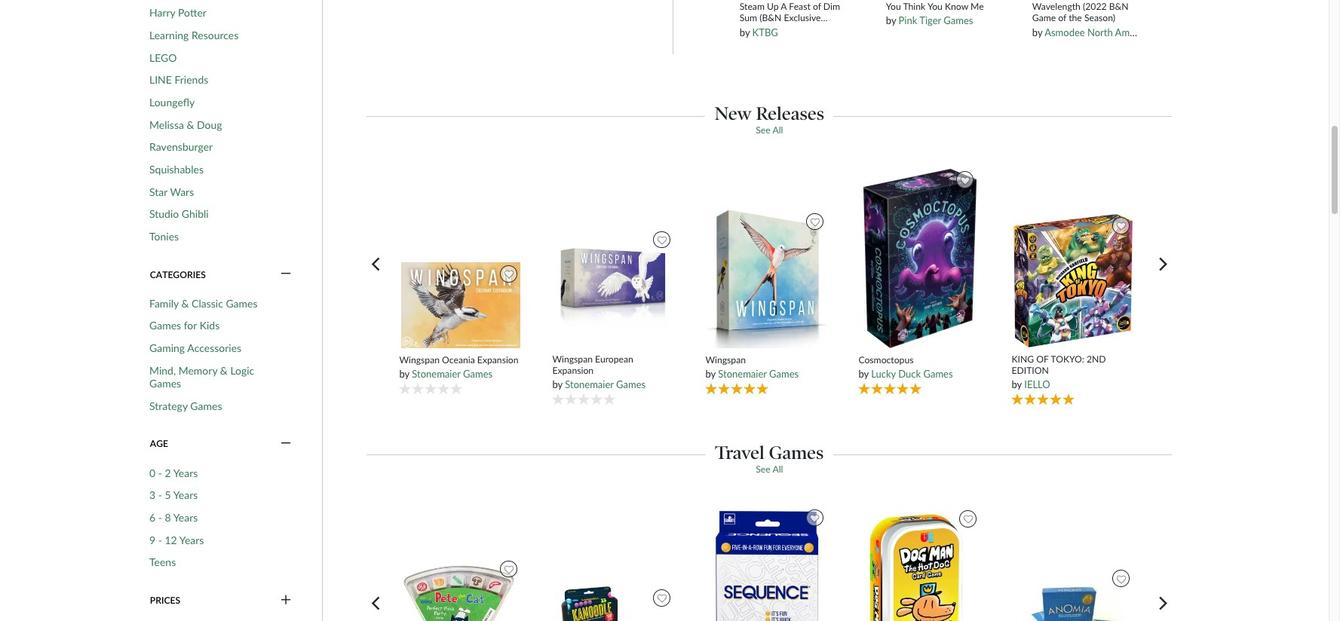 Task type: vqa. For each thing, say whether or not it's contained in the screenshot.
See within 'Travel Games See All'
yes



Task type: describe. For each thing, give the bounding box(es) containing it.
loungefly link
[[149, 96, 195, 109]]

know
[[945, 1, 969, 12]]

wavelength (2022 b&n game of the season) by asmodee north america
[[1033, 1, 1151, 38]]

games inside you think you know me by pink tiger games
[[944, 15, 974, 27]]

6
[[149, 512, 156, 524]]

wingspan european expansion by stonemaier games
[[553, 354, 646, 391]]

lucky duck games link
[[872, 368, 954, 380]]

kanoodle game image
[[554, 587, 674, 622]]

feast
[[790, 1, 811, 12]]

0
[[149, 467, 156, 480]]

king of tokyo: 2nd edition link
[[1012, 354, 1135, 377]]

- for 6
[[158, 512, 162, 524]]

tiger
[[920, 15, 942, 27]]

doug
[[197, 118, 222, 131]]

a
[[781, 1, 787, 12]]

prices
[[150, 595, 181, 607]]

2 you from the left
[[928, 1, 943, 12]]

logic
[[230, 364, 255, 377]]

studio
[[149, 208, 179, 221]]

wingspan link
[[706, 355, 829, 366]]

gaming accessories
[[149, 342, 242, 355]]

north
[[1088, 26, 1114, 38]]

me
[[971, 1, 984, 12]]

expansion for wingspan european expansion by stonemaier games
[[553, 365, 594, 377]]

learning resources link
[[149, 29, 239, 42]]

games inside "cosmoctopus by lucky duck games"
[[924, 368, 954, 380]]

tonies link
[[149, 230, 179, 243]]

releases
[[756, 103, 825, 125]]

9 - 12 years link
[[149, 534, 204, 547]]

- for 0
[[158, 467, 162, 480]]

years for 9 - 12 years
[[179, 534, 204, 547]]

edition)
[[740, 24, 771, 35]]

games inside family & classic games link
[[226, 297, 258, 310]]

the inside wavelength (2022 b&n game of the season) by asmodee north america
[[1069, 12, 1083, 24]]

strategy
[[149, 400, 188, 413]]

family
[[149, 297, 179, 310]]

(2022
[[1084, 1, 1107, 12]]

stonemaier games link for european
[[565, 379, 646, 391]]

new
[[715, 103, 752, 125]]

minus image
[[281, 438, 291, 451]]

king of tokyo: 2nd edition by iello
[[1012, 354, 1107, 391]]

wingspan oceania expansion by stonemaier games
[[399, 355, 519, 380]]

cosmoctopus by lucky duck games
[[859, 355, 954, 380]]

by inside "cosmoctopus by lucky duck games"
[[859, 368, 869, 380]]

memory
[[179, 364, 218, 377]]

prices button
[[149, 594, 293, 608]]

ktbg link
[[753, 26, 779, 38]]

wingspan for by
[[706, 355, 746, 366]]

lucky
[[872, 368, 896, 380]]

by ktbg
[[740, 26, 779, 38]]

b&n inside "steam up a feast of dim sum (b&n exclusive edition) (2023 b&n game of the year)"
[[799, 24, 819, 35]]

mind,
[[149, 364, 176, 377]]

stonemaier for wingspan oceania expansion by stonemaier games
[[412, 368, 461, 380]]

ravensburger link
[[149, 141, 213, 154]]

kids
[[200, 319, 220, 332]]

by inside wingspan european expansion by stonemaier games
[[553, 379, 563, 391]]

wingspan by stonemaier games
[[706, 355, 799, 380]]

categories
[[150, 269, 206, 280]]

& for classic
[[181, 297, 189, 310]]

steam
[[740, 1, 765, 12]]

you think you know me link
[[886, 1, 992, 12]]

new releases see all
[[715, 103, 825, 136]]

& for doug
[[187, 118, 194, 131]]

melissa
[[149, 118, 184, 131]]

strategy games link
[[149, 400, 222, 413]]

think
[[904, 1, 926, 12]]

see for releases
[[756, 125, 771, 136]]

the inside "steam up a feast of dim sum (b&n exclusive edition) (2023 b&n game of the year)"
[[751, 35, 764, 47]]

2
[[165, 467, 171, 480]]

travel classics - sequence game image
[[707, 506, 828, 622]]

tonies
[[149, 230, 179, 243]]

of for exclusive
[[813, 1, 822, 12]]

- for 3
[[158, 489, 162, 502]]

0 - 2 years
[[149, 467, 198, 480]]

of for asmodee
[[1059, 12, 1067, 24]]

see all link for releases
[[756, 125, 784, 136]]

wingspan european expansion image
[[554, 228, 674, 348]]

asmodee north america link
[[1045, 26, 1151, 38]]

wingspan for oceania
[[399, 355, 440, 366]]

king
[[1012, 354, 1035, 365]]

game inside "steam up a feast of dim sum (b&n exclusive edition) (2023 b&n game of the year)"
[[821, 24, 845, 35]]

all for releases
[[773, 125, 784, 136]]

pink
[[899, 15, 918, 27]]

king of tokyo: 2nd edition image
[[1013, 214, 1134, 348]]

see for games
[[756, 464, 771, 475]]

(b&n
[[760, 12, 782, 24]]

- for 9
[[158, 534, 162, 547]]

3 - 5 years
[[149, 489, 198, 502]]

travel
[[716, 442, 765, 464]]

games inside wingspan european expansion by stonemaier games
[[617, 379, 646, 391]]

games for kids
[[149, 319, 220, 332]]

studio ghibli link
[[149, 208, 209, 221]]



Task type: locate. For each thing, give the bounding box(es) containing it.
games down mind, at the bottom left of page
[[149, 377, 181, 390]]

games inside wingspan oceania expansion by stonemaier games
[[463, 368, 493, 380]]

you up pink
[[886, 1, 902, 12]]

line friends
[[149, 73, 209, 86]]

1 horizontal spatial the
[[1069, 12, 1083, 24]]

strategy games
[[149, 400, 222, 413]]

& inside melissa & doug link
[[187, 118, 194, 131]]

wavelength (2022 b&n game of the season) link
[[1033, 1, 1138, 24]]

ravensburger
[[149, 141, 213, 153]]

0 horizontal spatial expansion
[[478, 355, 519, 366]]

b&n
[[1110, 1, 1129, 12], [799, 24, 819, 35]]

stonemaier games link for oceania
[[412, 368, 493, 380]]

stonemaier down oceania
[[412, 368, 461, 380]]

1 horizontal spatial wingspan
[[553, 354, 593, 365]]

9 - 12 years
[[149, 534, 204, 547]]

star wars
[[149, 185, 194, 198]]

of inside wavelength (2022 b&n game of the season) by asmodee north america
[[1059, 12, 1067, 24]]

games
[[944, 15, 974, 27], [226, 297, 258, 310], [149, 319, 181, 332], [463, 368, 493, 380], [770, 368, 799, 380], [924, 368, 954, 380], [149, 377, 181, 390], [617, 379, 646, 391], [190, 400, 222, 413], [769, 442, 824, 464]]

by down wingspan link
[[706, 368, 716, 380]]

games inside mind, memory & logic games
[[149, 377, 181, 390]]

years
[[173, 467, 198, 480], [173, 489, 198, 502], [173, 512, 198, 524], [179, 534, 204, 547]]

2 see all link from the top
[[756, 464, 784, 475]]

see all link for games
[[756, 464, 784, 475]]

games down mind, memory & logic games
[[190, 400, 222, 413]]

pink tiger games link
[[899, 15, 974, 27]]

harry
[[149, 6, 175, 19]]

2 horizontal spatial wingspan
[[706, 355, 746, 366]]

expansion inside wingspan oceania expansion by stonemaier games
[[478, 355, 519, 366]]

wingspan for european
[[553, 354, 593, 365]]

dim
[[824, 1, 841, 12]]

8
[[165, 512, 171, 524]]

wars
[[170, 185, 194, 198]]

star wars link
[[149, 185, 194, 199]]

3 - from the top
[[158, 512, 162, 524]]

years for 3 - 5 years
[[173, 489, 198, 502]]

iello link
[[1025, 379, 1051, 391]]

expansion inside wingspan european expansion by stonemaier games
[[553, 365, 594, 377]]

harry potter link
[[149, 6, 207, 19]]

stonemaier down wingspan link
[[719, 368, 767, 380]]

games down wingspan european expansion link
[[617, 379, 646, 391]]

game
[[1033, 12, 1057, 24], [821, 24, 845, 35]]

see all link
[[756, 125, 784, 136], [756, 464, 784, 475]]

0 horizontal spatial stonemaier games link
[[412, 368, 493, 380]]

2 - from the top
[[158, 489, 162, 502]]

pete the cat perfect pizza party dice game image
[[400, 557, 521, 622]]

by down wingspan european expansion link
[[553, 379, 563, 391]]

loungefly
[[149, 96, 195, 109]]

& inside mind, memory & logic games
[[220, 364, 228, 377]]

age
[[150, 439, 168, 450]]

1 see all link from the top
[[756, 125, 784, 136]]

the up the 'asmodee'
[[1069, 12, 1083, 24]]

1 horizontal spatial of
[[813, 1, 822, 12]]

games down wingspan link
[[770, 368, 799, 380]]

b&n inside wavelength (2022 b&n game of the season) by asmodee north america
[[1110, 1, 1129, 12]]

- left 2
[[158, 467, 162, 480]]

categories button
[[149, 268, 293, 281]]

1 - from the top
[[158, 467, 162, 480]]

0 horizontal spatial of
[[740, 35, 748, 47]]

by down edition at the bottom of the page
[[1012, 379, 1022, 391]]

- right 3
[[158, 489, 162, 502]]

- inside 0 - 2 years link
[[158, 467, 162, 480]]

games right "travel"
[[769, 442, 824, 464]]

by inside wavelength (2022 b&n game of the season) by asmodee north america
[[1033, 26, 1043, 38]]

9
[[149, 534, 156, 547]]

stonemaier inside wingspan european expansion by stonemaier games
[[565, 379, 614, 391]]

game down wavelength
[[1033, 12, 1057, 24]]

game down dim
[[821, 24, 845, 35]]

by inside you think you know me by pink tiger games
[[886, 15, 897, 27]]

0 vertical spatial &
[[187, 118, 194, 131]]

line
[[149, 73, 172, 86]]

& right 'family'
[[181, 297, 189, 310]]

1 vertical spatial all
[[773, 464, 784, 475]]

stonemaier games link down wingspan european expansion link
[[565, 379, 646, 391]]

games down wingspan oceania expansion link
[[463, 368, 493, 380]]

1 horizontal spatial b&n
[[1110, 1, 1129, 12]]

harry potter
[[149, 6, 207, 19]]

& left doug
[[187, 118, 194, 131]]

squishables link
[[149, 163, 204, 176]]

by inside "wingspan by stonemaier games"
[[706, 368, 716, 380]]

games down cosmoctopus link
[[924, 368, 954, 380]]

edition
[[1012, 365, 1049, 377]]

melissa & doug
[[149, 118, 222, 131]]

2nd
[[1087, 354, 1107, 365]]

wingspan image
[[707, 210, 828, 349]]

4 - from the top
[[158, 534, 162, 547]]

12
[[165, 534, 177, 547]]

stonemaier games link down oceania
[[412, 368, 493, 380]]

wingspan oceania expansion link
[[399, 355, 522, 366]]

1 horizontal spatial stonemaier games link
[[565, 379, 646, 391]]

sum
[[740, 12, 758, 24]]

years right 8
[[173, 512, 198, 524]]

all
[[773, 125, 784, 136], [773, 464, 784, 475]]

stonemaier down wingspan european expansion link
[[565, 379, 614, 391]]

1 you from the left
[[886, 1, 902, 12]]

stonemaier games link
[[412, 368, 493, 380], [719, 368, 799, 380], [565, 379, 646, 391]]

0 vertical spatial b&n
[[1110, 1, 1129, 12]]

0 vertical spatial all
[[773, 125, 784, 136]]

0 horizontal spatial you
[[886, 1, 902, 12]]

cosmoctopus image
[[863, 168, 978, 349]]

ghibli
[[182, 208, 209, 221]]

1 horizontal spatial stonemaier
[[565, 379, 614, 391]]

by left lucky on the right of the page
[[859, 368, 869, 380]]

- inside 3 - 5 years link
[[158, 489, 162, 502]]

wingspan oceania expansion image
[[400, 262, 521, 349]]

see down "travel"
[[756, 464, 771, 475]]

0 vertical spatial see
[[756, 125, 771, 136]]

games inside "wingspan by stonemaier games"
[[770, 368, 799, 380]]

wingspan inside "wingspan by stonemaier games"
[[706, 355, 746, 366]]

learning resources
[[149, 29, 239, 41]]

see all link down "travel"
[[756, 464, 784, 475]]

0 vertical spatial the
[[1069, 12, 1083, 24]]

1 see from the top
[[756, 125, 771, 136]]

0 - 2 years link
[[149, 467, 198, 480]]

-
[[158, 467, 162, 480], [158, 489, 162, 502], [158, 512, 162, 524], [158, 534, 162, 547]]

lego link
[[149, 51, 177, 64]]

see down releases
[[756, 125, 771, 136]]

1 vertical spatial see
[[756, 464, 771, 475]]

plus image
[[281, 594, 291, 608]]

line friends link
[[149, 73, 209, 87]]

1 vertical spatial &
[[181, 297, 189, 310]]

2 vertical spatial &
[[220, 364, 228, 377]]

mind, memory & logic games link
[[149, 364, 274, 391]]

0 vertical spatial see all link
[[756, 125, 784, 136]]

1 vertical spatial see all link
[[756, 464, 784, 475]]

steam up a feast of dim sum (b&n exclusive edition) (2023 b&n game of the year)
[[740, 1, 845, 47]]

- inside 6 - 8 years link
[[158, 512, 162, 524]]

6 - 8 years link
[[149, 512, 198, 525]]

- right 9
[[158, 534, 162, 547]]

stonemaier games link down wingspan link
[[719, 368, 799, 380]]

1 vertical spatial b&n
[[799, 24, 819, 35]]

cosmoctopus
[[859, 355, 914, 366]]

of
[[1037, 354, 1049, 365]]

stonemaier inside "wingspan by stonemaier games"
[[719, 368, 767, 380]]

studio ghibli
[[149, 208, 209, 221]]

classic
[[192, 297, 223, 310]]

years right 5
[[173, 489, 198, 502]]

resources
[[192, 29, 239, 41]]

years right 2
[[173, 467, 198, 480]]

years for 6 - 8 years
[[173, 512, 198, 524]]

season)
[[1085, 12, 1116, 24]]

see inside travel games see all
[[756, 464, 771, 475]]

accessories
[[187, 342, 242, 355]]

the down "edition)"
[[751, 35, 764, 47]]

all for games
[[773, 464, 784, 475]]

iello
[[1025, 379, 1051, 391]]

age button
[[149, 438, 293, 451]]

2 horizontal spatial of
[[1059, 12, 1067, 24]]

1 horizontal spatial expansion
[[553, 365, 594, 377]]

melissa & doug link
[[149, 118, 222, 131]]

1 horizontal spatial you
[[928, 1, 943, 12]]

by left pink
[[886, 15, 897, 27]]

exclusive
[[784, 12, 821, 24]]

1 all from the top
[[773, 125, 784, 136]]

family & classic games link
[[149, 297, 258, 310]]

tokyo:
[[1051, 354, 1085, 365]]

years right the 12
[[179, 534, 204, 547]]

games down 'family'
[[149, 319, 181, 332]]

games inside travel games see all
[[769, 442, 824, 464]]

for
[[184, 319, 197, 332]]

2 horizontal spatial stonemaier
[[719, 368, 767, 380]]

wingspan inside wingspan oceania expansion by stonemaier games
[[399, 355, 440, 366]]

anomia game image
[[1013, 567, 1134, 622]]

games down know
[[944, 15, 974, 27]]

5
[[165, 489, 171, 502]]

steam up a feast of dim sum (b&n exclusive edition) (2023 b&n game of the year) link
[[740, 1, 845, 47]]

gaming accessories link
[[149, 342, 242, 355]]

game inside wavelength (2022 b&n game of the season) by asmodee north america
[[1033, 12, 1057, 24]]

by down sum at the top right of the page
[[740, 26, 750, 38]]

0 horizontal spatial wingspan
[[399, 355, 440, 366]]

oceania
[[442, 355, 475, 366]]

games inside strategy games link
[[190, 400, 222, 413]]

b&n up season)
[[1110, 1, 1129, 12]]

stonemaier games link for by
[[719, 368, 799, 380]]

3
[[149, 489, 156, 502]]

asmodee
[[1045, 26, 1086, 38]]

by inside wingspan oceania expansion by stonemaier games
[[399, 368, 410, 380]]

0 horizontal spatial the
[[751, 35, 764, 47]]

all inside travel games see all
[[773, 464, 784, 475]]

(2023
[[773, 24, 797, 35]]

european
[[595, 354, 634, 365]]

1 vertical spatial the
[[751, 35, 764, 47]]

stonemaier for wingspan european expansion by stonemaier games
[[565, 379, 614, 391]]

family & classic games
[[149, 297, 258, 310]]

games for kids link
[[149, 319, 220, 333]]

you up pink tiger games link
[[928, 1, 943, 12]]

see inside "new releases see all"
[[756, 125, 771, 136]]

duck
[[899, 368, 921, 380]]

- right 6
[[158, 512, 162, 524]]

minus image
[[281, 268, 291, 281]]

0 horizontal spatial game
[[821, 24, 845, 35]]

years for 0 - 2 years
[[173, 467, 198, 480]]

of down "edition)"
[[740, 35, 748, 47]]

1 horizontal spatial game
[[1033, 12, 1057, 24]]

teens
[[149, 556, 176, 569]]

0 horizontal spatial stonemaier
[[412, 368, 461, 380]]

dog man - the hot dog game image
[[860, 507, 981, 622]]

- inside 9 - 12 years link
[[158, 534, 162, 547]]

0 horizontal spatial b&n
[[799, 24, 819, 35]]

see all link down releases
[[756, 125, 784, 136]]

expansion
[[478, 355, 519, 366], [553, 365, 594, 377]]

expansion for wingspan oceania expansion by stonemaier games
[[478, 355, 519, 366]]

stonemaier
[[412, 368, 461, 380], [719, 368, 767, 380], [565, 379, 614, 391]]

games right classic
[[226, 297, 258, 310]]

by inside king of tokyo: 2nd edition by iello
[[1012, 379, 1022, 391]]

& left logic
[[220, 364, 228, 377]]

b&n down exclusive
[[799, 24, 819, 35]]

6 - 8 years
[[149, 512, 198, 524]]

2 see from the top
[[756, 464, 771, 475]]

america
[[1116, 26, 1151, 38]]

all inside "new releases see all"
[[773, 125, 784, 136]]

wingspan european expansion link
[[553, 354, 675, 377]]

& inside family & classic games link
[[181, 297, 189, 310]]

wingspan inside wingspan european expansion by stonemaier games
[[553, 354, 593, 365]]

of down wavelength
[[1059, 12, 1067, 24]]

year)
[[766, 35, 786, 47]]

stonemaier inside wingspan oceania expansion by stonemaier games
[[412, 368, 461, 380]]

by left the 'asmodee'
[[1033, 26, 1043, 38]]

2 all from the top
[[773, 464, 784, 475]]

by down wingspan oceania expansion link
[[399, 368, 410, 380]]

of left dim
[[813, 1, 822, 12]]

2 horizontal spatial stonemaier games link
[[719, 368, 799, 380]]

teens link
[[149, 556, 176, 570]]

mind, memory & logic games
[[149, 364, 255, 390]]

ktbg
[[753, 26, 779, 38]]



